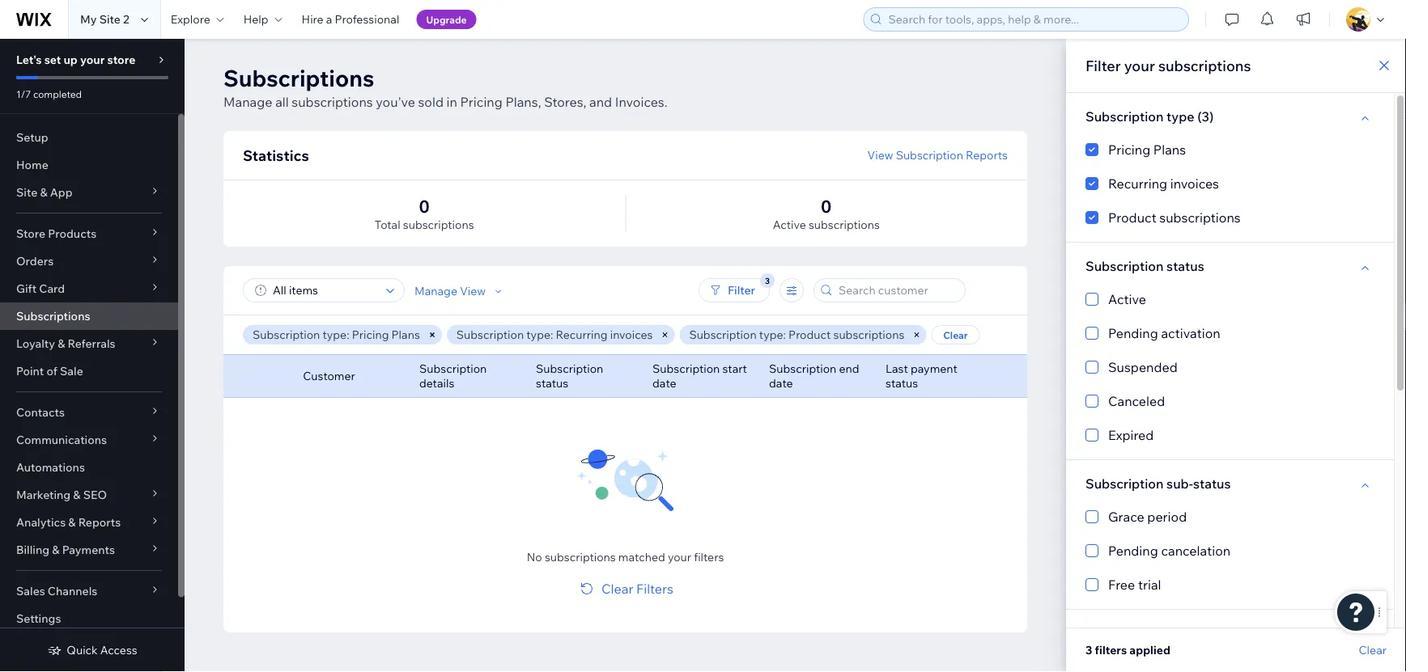 Task type: locate. For each thing, give the bounding box(es) containing it.
1 vertical spatial pricing
[[1109, 142, 1151, 158]]

clear for "clear" 'button' to the top
[[944, 329, 968, 341]]

clear for bottommost "clear" 'button'
[[1359, 644, 1387, 658]]

invoices.
[[615, 94, 668, 110]]

subscriptions link
[[0, 303, 178, 330]]

subscription
[[1086, 109, 1164, 125], [896, 148, 964, 162], [1086, 258, 1164, 275], [253, 328, 320, 342], [457, 328, 524, 342], [689, 328, 757, 342], [419, 362, 487, 376], [536, 362, 604, 376], [653, 362, 720, 376], [769, 362, 837, 376], [1086, 476, 1164, 492]]

payments
[[62, 543, 115, 558]]

1 vertical spatial pending
[[1109, 543, 1159, 560]]

subscription type (3)
[[1086, 109, 1214, 125]]

site left the 2
[[99, 12, 121, 26]]

1 vertical spatial site
[[16, 185, 37, 200]]

plans inside option
[[1154, 142, 1186, 158]]

payment
[[911, 362, 958, 376], [1115, 626, 1169, 642]]

no
[[527, 551, 542, 565]]

pending up free trial
[[1109, 543, 1159, 560]]

0 horizontal spatial site
[[16, 185, 37, 200]]

0 inside 0 active subscriptions
[[821, 196, 832, 217]]

hire a professional link
[[292, 0, 409, 39]]

0 vertical spatial manage
[[224, 94, 273, 110]]

0 horizontal spatial filters
[[694, 551, 724, 565]]

filter inside button
[[728, 283, 756, 298]]

2 horizontal spatial pricing
[[1109, 142, 1151, 158]]

view
[[868, 148, 894, 162], [460, 284, 486, 298]]

marketing & seo
[[16, 488, 107, 502]]

last payment status up applied
[[1086, 626, 1210, 642]]

0 horizontal spatial product
[[789, 328, 831, 342]]

0 vertical spatial site
[[99, 12, 121, 26]]

applied
[[1130, 644, 1171, 658]]

pending up suspended
[[1109, 326, 1159, 342]]

marketing
[[16, 488, 71, 502]]

0 horizontal spatial last payment status
[[886, 362, 958, 391]]

0 horizontal spatial date
[[653, 377, 677, 391]]

0 horizontal spatial filter
[[728, 283, 756, 298]]

1 horizontal spatial view
[[868, 148, 894, 162]]

home
[[16, 158, 48, 172]]

view subscription reports
[[868, 148, 1008, 162]]

filter up subscription type : product subscriptions
[[728, 283, 756, 298]]

Suspended checkbox
[[1086, 358, 1375, 377]]

0 horizontal spatial :
[[347, 328, 349, 342]]

sales channels
[[16, 585, 97, 599]]

1 horizontal spatial product
[[1109, 210, 1157, 226]]

1 horizontal spatial manage
[[415, 284, 458, 298]]

Expired checkbox
[[1086, 426, 1375, 445]]

1 horizontal spatial recurring
[[1109, 176, 1168, 192]]

date inside subscription start date
[[653, 377, 677, 391]]

1 horizontal spatial clear
[[944, 329, 968, 341]]

clear inside 'button'
[[944, 329, 968, 341]]

2 horizontal spatial :
[[784, 328, 786, 342]]

1 horizontal spatial active
[[1109, 292, 1147, 308]]

& inside "dropdown button"
[[58, 337, 65, 351]]

loyalty
[[16, 337, 55, 351]]

1 horizontal spatial 0
[[821, 196, 832, 217]]

1 0 from the left
[[419, 196, 430, 217]]

pending inside option
[[1109, 326, 1159, 342]]

& inside dropdown button
[[68, 516, 76, 530]]

1 vertical spatial product
[[789, 328, 831, 342]]

subscriptions
[[1159, 56, 1252, 75], [292, 94, 373, 110], [1160, 210, 1241, 226], [403, 218, 474, 232], [809, 218, 880, 232], [834, 328, 905, 342], [545, 551, 616, 565]]

reports for analytics & reports
[[78, 516, 121, 530]]

sales
[[16, 585, 45, 599]]

customer
[[303, 369, 355, 383]]

analytics & reports
[[16, 516, 121, 530]]

1 horizontal spatial your
[[668, 551, 692, 565]]

expired
[[1109, 428, 1154, 444]]

Active checkbox
[[1086, 290, 1375, 309]]

2 horizontal spatial clear
[[1359, 644, 1387, 658]]

invoices up product subscriptions
[[1171, 176, 1220, 192]]

1 horizontal spatial last payment status
[[1086, 626, 1210, 642]]

1 pending from the top
[[1109, 326, 1159, 342]]

upgrade button
[[417, 10, 477, 29]]

subscriptions inside "0 total subscriptions"
[[403, 218, 474, 232]]

2 pending from the top
[[1109, 543, 1159, 560]]

Unsaved view field
[[268, 279, 381, 302]]

0 horizontal spatial your
[[80, 53, 105, 67]]

your for filters
[[668, 551, 692, 565]]

pricing right in
[[460, 94, 503, 110]]

of
[[47, 364, 57, 379]]

pricing
[[460, 94, 503, 110], [1109, 142, 1151, 158], [352, 328, 389, 342]]

0 vertical spatial invoices
[[1171, 176, 1220, 192]]

filters right matched
[[694, 551, 724, 565]]

last up 3
[[1086, 626, 1112, 642]]

product down recurring invoices
[[1109, 210, 1157, 226]]

0 horizontal spatial view
[[460, 284, 486, 298]]

your
[[80, 53, 105, 67], [1125, 56, 1155, 75], [668, 551, 692, 565]]

0 horizontal spatial clear button
[[932, 326, 980, 345]]

let's
[[16, 53, 42, 67]]

0 vertical spatial plans
[[1154, 142, 1186, 158]]

filter up subscription type (3)
[[1086, 56, 1121, 75]]

0 horizontal spatial subscriptions
[[16, 309, 90, 324]]

filters
[[694, 551, 724, 565], [1095, 644, 1127, 658]]

manage down "0 total subscriptions"
[[415, 284, 458, 298]]

1 vertical spatial subscriptions
[[16, 309, 90, 324]]

1 horizontal spatial plans
[[1154, 142, 1186, 158]]

date
[[653, 377, 677, 391], [769, 377, 793, 391]]

your right matched
[[668, 551, 692, 565]]

& left app
[[40, 185, 47, 200]]

1 horizontal spatial filter
[[1086, 56, 1121, 75]]

sold
[[418, 94, 444, 110]]

pricing up customer
[[352, 328, 389, 342]]

1 horizontal spatial :
[[551, 328, 553, 342]]

1 vertical spatial manage
[[415, 284, 458, 298]]

view inside "button"
[[868, 148, 894, 162]]

subscriptions manage all subscriptions you've sold in pricing plans, stores, and invoices.
[[224, 64, 668, 110]]

2 : from the left
[[551, 328, 553, 342]]

upgrade
[[426, 13, 467, 26]]

1 vertical spatial filter
[[728, 283, 756, 298]]

& left seo
[[73, 488, 81, 502]]

date inside subscription end date
[[769, 377, 793, 391]]

subscriptions inside sidebar 'element'
[[16, 309, 90, 324]]

1 vertical spatial active
[[1109, 292, 1147, 308]]

0 vertical spatial subscriptions
[[224, 64, 375, 92]]

0 vertical spatial active
[[773, 218, 806, 232]]

2 date from the left
[[769, 377, 793, 391]]

0
[[419, 196, 430, 217], [821, 196, 832, 217]]

marketing & seo button
[[0, 482, 178, 509]]

Search for tools, apps, help & more... field
[[884, 8, 1184, 31]]

1 vertical spatial recurring
[[556, 328, 608, 342]]

Pricing Plans checkbox
[[1086, 140, 1375, 160]]

product subscriptions
[[1109, 210, 1241, 226]]

1 horizontal spatial pricing
[[460, 94, 503, 110]]

pending
[[1109, 326, 1159, 342], [1109, 543, 1159, 560]]

subscriptions inside subscriptions manage all subscriptions you've sold in pricing plans, stores, and invoices.
[[224, 64, 375, 92]]

products
[[48, 227, 97, 241]]

completed
[[33, 88, 82, 100]]

0 vertical spatial clear
[[944, 329, 968, 341]]

1 date from the left
[[653, 377, 677, 391]]

& right billing
[[52, 543, 60, 558]]

manage left all on the top of the page
[[224, 94, 273, 110]]

0 horizontal spatial active
[[773, 218, 806, 232]]

suspended
[[1109, 360, 1178, 376]]

0 vertical spatial recurring
[[1109, 176, 1168, 192]]

product up subscription end date
[[789, 328, 831, 342]]

last payment status right end at right bottom
[[886, 362, 958, 391]]

site
[[99, 12, 121, 26], [16, 185, 37, 200]]

sales channels button
[[0, 578, 178, 606]]

1 horizontal spatial invoices
[[1171, 176, 1220, 192]]

1 horizontal spatial date
[[769, 377, 793, 391]]

communications
[[16, 433, 107, 447]]

your up subscription type (3)
[[1125, 56, 1155, 75]]

subscription inside view subscription reports "button"
[[896, 148, 964, 162]]

1 vertical spatial subscription status
[[536, 362, 604, 391]]

app
[[50, 185, 73, 200]]

product inside option
[[1109, 210, 1157, 226]]

0 vertical spatial pricing
[[460, 94, 503, 110]]

sidebar element
[[0, 39, 185, 673]]

cancelation
[[1162, 543, 1231, 560]]

0 horizontal spatial plans
[[392, 328, 420, 342]]

0 horizontal spatial reports
[[78, 516, 121, 530]]

subscriptions up all on the top of the page
[[224, 64, 375, 92]]

invoices inside checkbox
[[1171, 176, 1220, 192]]

recurring inside checkbox
[[1109, 176, 1168, 192]]

1 horizontal spatial reports
[[966, 148, 1008, 162]]

point of sale link
[[0, 358, 178, 385]]

0 horizontal spatial pricing
[[352, 328, 389, 342]]

your right up
[[80, 53, 105, 67]]

0 horizontal spatial manage
[[224, 94, 273, 110]]

1 horizontal spatial subscription status
[[1086, 258, 1205, 275]]

3 : from the left
[[784, 328, 786, 342]]

: for : product subscriptions
[[784, 328, 786, 342]]

1 horizontal spatial filters
[[1095, 644, 1127, 658]]

recurring invoices
[[1109, 176, 1220, 192]]

& up billing & payments
[[68, 516, 76, 530]]

home link
[[0, 151, 178, 179]]

quick
[[67, 644, 98, 658]]

your inside sidebar 'element'
[[80, 53, 105, 67]]

let's set up your store
[[16, 53, 136, 67]]

subscription status down product subscriptions
[[1086, 258, 1205, 275]]

2 horizontal spatial your
[[1125, 56, 1155, 75]]

2 0 from the left
[[821, 196, 832, 217]]

reports inside dropdown button
[[78, 516, 121, 530]]

0 horizontal spatial 0
[[419, 196, 430, 217]]

0 horizontal spatial recurring
[[556, 328, 608, 342]]

contacts
[[16, 406, 65, 420]]

0 vertical spatial pending
[[1109, 326, 1159, 342]]

1 vertical spatial reports
[[78, 516, 121, 530]]

date for subscription start date
[[653, 377, 677, 391]]

trial
[[1138, 577, 1162, 594]]

product
[[1109, 210, 1157, 226], [789, 328, 831, 342]]

0 horizontal spatial last
[[886, 362, 908, 376]]

explore
[[171, 12, 210, 26]]

2 vertical spatial pricing
[[352, 328, 389, 342]]

0 vertical spatial product
[[1109, 210, 1157, 226]]

0 horizontal spatial subscription status
[[536, 362, 604, 391]]

Pending cancelation checkbox
[[1086, 542, 1375, 561]]

0 vertical spatial view
[[868, 148, 894, 162]]

pending inside checkbox
[[1109, 543, 1159, 560]]

& for site
[[40, 185, 47, 200]]

pricing inside subscriptions manage all subscriptions you've sold in pricing plans, stores, and invoices.
[[460, 94, 503, 110]]

pricing down subscription type (3)
[[1109, 142, 1151, 158]]

1 vertical spatial filters
[[1095, 644, 1127, 658]]

1 : from the left
[[347, 328, 349, 342]]

site down home
[[16, 185, 37, 200]]

1 vertical spatial clear
[[602, 581, 634, 598]]

status
[[1167, 258, 1205, 275], [536, 377, 569, 391], [886, 377, 918, 391], [1194, 476, 1231, 492], [1172, 626, 1210, 642]]

plans,
[[506, 94, 541, 110]]

1 horizontal spatial last
[[1086, 626, 1112, 642]]

2 vertical spatial clear
[[1359, 644, 1387, 658]]

subscription inside subscription start date
[[653, 362, 720, 376]]

gift card
[[16, 282, 65, 296]]

subscriptions down 'card'
[[16, 309, 90, 324]]

gift
[[16, 282, 37, 296]]

: for : pricing plans
[[347, 328, 349, 342]]

invoices
[[1171, 176, 1220, 192], [610, 328, 653, 342]]

manage view
[[415, 284, 486, 298]]

my site 2
[[80, 12, 129, 26]]

0 vertical spatial filter
[[1086, 56, 1121, 75]]

help
[[244, 12, 269, 26]]

set
[[44, 53, 61, 67]]

0 inside "0 total subscriptions"
[[419, 196, 430, 217]]

& for loyalty
[[58, 337, 65, 351]]

total
[[375, 218, 401, 232]]

0 vertical spatial last payment status
[[886, 362, 958, 391]]

last
[[886, 362, 908, 376], [1086, 626, 1112, 642]]

store
[[16, 227, 45, 241]]

0 vertical spatial reports
[[966, 148, 1008, 162]]

last right end at right bottom
[[886, 362, 908, 376]]

1 horizontal spatial subscriptions
[[224, 64, 375, 92]]

filters right 3
[[1095, 644, 1127, 658]]

subscription status down subscription type : recurring invoices
[[536, 362, 604, 391]]

0 vertical spatial last
[[886, 362, 908, 376]]

0 horizontal spatial clear
[[602, 581, 634, 598]]

invoices up subscription start date
[[610, 328, 653, 342]]

clear
[[944, 329, 968, 341], [602, 581, 634, 598], [1359, 644, 1387, 658]]

& for analytics
[[68, 516, 76, 530]]

plans up details
[[392, 328, 420, 342]]

reports for view subscription reports
[[966, 148, 1008, 162]]

filter for filter your subscriptions
[[1086, 56, 1121, 75]]

0 horizontal spatial invoices
[[610, 328, 653, 342]]

1 horizontal spatial site
[[99, 12, 121, 26]]

1 horizontal spatial clear button
[[1359, 644, 1387, 658]]

1 vertical spatial plans
[[392, 328, 420, 342]]

0 horizontal spatial payment
[[911, 362, 958, 376]]

last inside last payment status
[[886, 362, 908, 376]]

1 vertical spatial view
[[460, 284, 486, 298]]

plans up recurring invoices
[[1154, 142, 1186, 158]]

reports inside "button"
[[966, 148, 1008, 162]]

subscription type : pricing plans
[[253, 328, 420, 342]]

analytics & reports button
[[0, 509, 178, 537]]

1 vertical spatial payment
[[1115, 626, 1169, 642]]

1 vertical spatial last payment status
[[1086, 626, 1210, 642]]

& right loyalty
[[58, 337, 65, 351]]

subscription sub-status
[[1086, 476, 1231, 492]]



Task type: vqa. For each thing, say whether or not it's contained in the screenshot.
View to the top
yes



Task type: describe. For each thing, give the bounding box(es) containing it.
automations link
[[0, 454, 178, 482]]

statistics
[[243, 146, 309, 164]]

sub-
[[1167, 476, 1194, 492]]

filter your subscriptions
[[1086, 56, 1252, 75]]

0 vertical spatial subscription status
[[1086, 258, 1205, 275]]

3
[[1086, 644, 1093, 658]]

no subscriptions matched your filters
[[527, 551, 724, 565]]

pricing inside option
[[1109, 142, 1151, 158]]

(3)
[[1198, 109, 1214, 125]]

Product subscriptions checkbox
[[1086, 208, 1375, 228]]

clear filters button
[[577, 580, 674, 599]]

help button
[[234, 0, 292, 39]]

gift card button
[[0, 275, 178, 303]]

start
[[723, 362, 747, 376]]

3 filters applied
[[1086, 644, 1171, 658]]

store
[[107, 53, 136, 67]]

0 for 0 active subscriptions
[[821, 196, 832, 217]]

subscription type : product subscriptions
[[689, 328, 905, 342]]

hire
[[302, 12, 324, 26]]

orders button
[[0, 248, 178, 275]]

billing & payments
[[16, 543, 115, 558]]

Pending activation checkbox
[[1086, 324, 1375, 343]]

billing & payments button
[[0, 537, 178, 564]]

0 vertical spatial clear button
[[932, 326, 980, 345]]

settings
[[16, 612, 61, 626]]

point of sale
[[16, 364, 83, 379]]

site & app
[[16, 185, 73, 200]]

subscription inside subscription end date
[[769, 362, 837, 376]]

a
[[326, 12, 332, 26]]

setup
[[16, 130, 48, 145]]

contacts button
[[0, 399, 178, 427]]

filter for filter
[[728, 283, 756, 298]]

1 vertical spatial last
[[1086, 626, 1112, 642]]

date for subscription end date
[[769, 377, 793, 391]]

filter button
[[699, 279, 770, 303]]

subscription start date
[[653, 362, 747, 391]]

clear filters
[[602, 581, 674, 598]]

canceled
[[1109, 394, 1166, 410]]

site inside popup button
[[16, 185, 37, 200]]

stores,
[[544, 94, 587, 110]]

referrals
[[68, 337, 115, 351]]

Canceled checkbox
[[1086, 392, 1375, 411]]

channels
[[48, 585, 97, 599]]

free
[[1109, 577, 1136, 594]]

manage inside popup button
[[415, 284, 458, 298]]

pending cancelation
[[1109, 543, 1231, 560]]

active inside 0 active subscriptions
[[773, 218, 806, 232]]

1/7
[[16, 88, 31, 100]]

automations
[[16, 461, 85, 475]]

matched
[[619, 551, 665, 565]]

hire a professional
[[302, 12, 400, 26]]

up
[[64, 53, 78, 67]]

subscriptions for subscriptions
[[16, 309, 90, 324]]

type for subscription type : recurring invoices
[[527, 328, 551, 342]]

sale
[[60, 364, 83, 379]]

type for subscription type (3)
[[1167, 109, 1195, 125]]

Free trial checkbox
[[1086, 576, 1375, 595]]

1 vertical spatial clear button
[[1359, 644, 1387, 658]]

0 for 0 total subscriptions
[[419, 196, 430, 217]]

subscriptions for subscriptions manage all subscriptions you've sold in pricing plans, stores, and invoices.
[[224, 64, 375, 92]]

active inside checkbox
[[1109, 292, 1147, 308]]

manage view button
[[415, 284, 505, 299]]

view inside popup button
[[460, 284, 486, 298]]

Recurring invoices checkbox
[[1086, 174, 1375, 194]]

pricing plans
[[1109, 142, 1186, 158]]

type for subscription type : product subscriptions
[[759, 328, 784, 342]]

seo
[[83, 488, 107, 502]]

1 horizontal spatial payment
[[1115, 626, 1169, 642]]

0 vertical spatial payment
[[911, 362, 958, 376]]

quick access button
[[47, 644, 137, 658]]

subscriptions inside 0 active subscriptions
[[809, 218, 880, 232]]

billing
[[16, 543, 50, 558]]

settings link
[[0, 606, 178, 633]]

manage inside subscriptions manage all subscriptions you've sold in pricing plans, stores, and invoices.
[[224, 94, 273, 110]]

period
[[1148, 509, 1187, 526]]

quick access
[[67, 644, 137, 658]]

& for billing
[[52, 543, 60, 558]]

loyalty & referrals
[[16, 337, 115, 351]]

0 active subscriptions
[[773, 196, 880, 232]]

subscriptions inside subscriptions manage all subscriptions you've sold in pricing plans, stores, and invoices.
[[292, 94, 373, 110]]

orders
[[16, 254, 54, 268]]

pending for pending cancelation
[[1109, 543, 1159, 560]]

& for marketing
[[73, 488, 81, 502]]

subscription type : recurring invoices
[[457, 328, 653, 342]]

type for subscription type : pricing plans
[[323, 328, 347, 342]]

1 vertical spatial invoices
[[610, 328, 653, 342]]

in
[[447, 94, 457, 110]]

store products button
[[0, 220, 178, 248]]

Search customer field
[[834, 279, 960, 302]]

site & app button
[[0, 179, 178, 207]]

card
[[39, 282, 65, 296]]

access
[[100, 644, 137, 658]]

Grace period checkbox
[[1086, 508, 1375, 527]]

communications button
[[0, 427, 178, 454]]

0 total subscriptions
[[375, 196, 474, 232]]

grace period
[[1109, 509, 1187, 526]]

your for store
[[80, 53, 105, 67]]

view subscription reports button
[[868, 148, 1008, 163]]

0 vertical spatial filters
[[694, 551, 724, 565]]

filters
[[637, 581, 674, 598]]

and
[[590, 94, 612, 110]]

status inside subscription status
[[536, 377, 569, 391]]

pending for pending activation
[[1109, 326, 1159, 342]]

subscriptions inside option
[[1160, 210, 1241, 226]]

professional
[[335, 12, 400, 26]]

end
[[839, 362, 860, 376]]

clear inside button
[[602, 581, 634, 598]]

: for : recurring invoices
[[551, 328, 553, 342]]

you've
[[376, 94, 415, 110]]

grace
[[1109, 509, 1145, 526]]

point
[[16, 364, 44, 379]]



